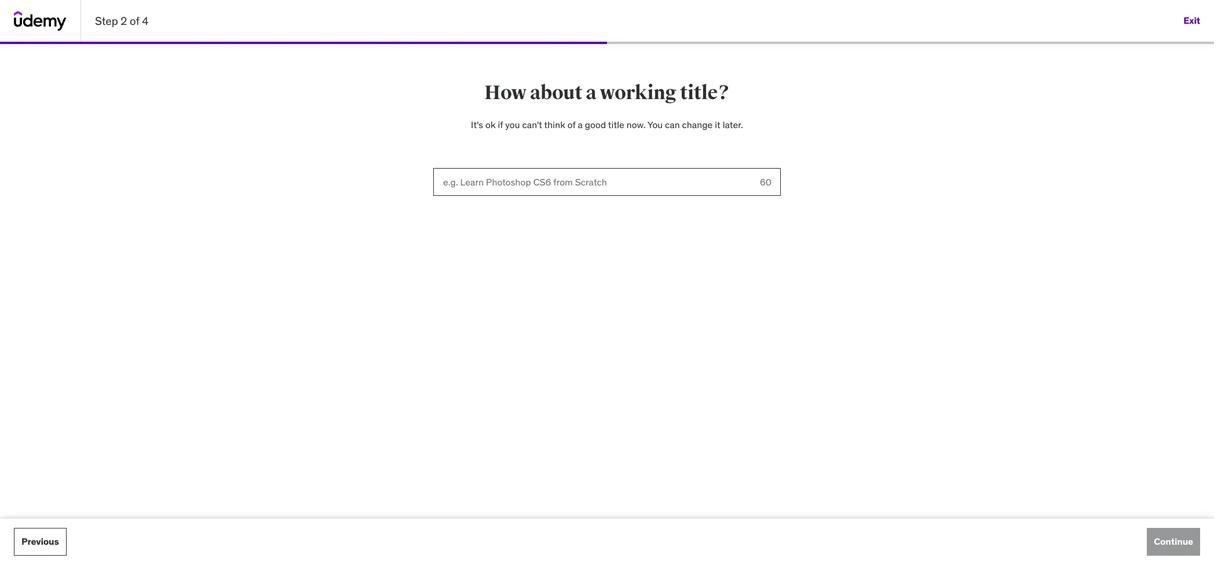 Task type: describe. For each thing, give the bounding box(es) containing it.
how
[[485, 81, 527, 105]]

can
[[665, 119, 680, 130]]

0 vertical spatial a
[[586, 81, 597, 105]]

how about a working title?
[[485, 81, 730, 105]]

it's
[[471, 119, 483, 130]]

1 vertical spatial a
[[578, 119, 583, 130]]

1 vertical spatial of
[[568, 119, 576, 130]]

think
[[545, 119, 566, 130]]

later.
[[723, 119, 744, 130]]

title?
[[680, 81, 730, 105]]

step 2 of 4
[[95, 14, 149, 28]]

if
[[498, 119, 503, 130]]

exit
[[1184, 15, 1201, 26]]

it
[[715, 119, 721, 130]]

continue button
[[1148, 528, 1201, 556]]

good
[[585, 119, 606, 130]]

can't
[[522, 119, 543, 130]]

4
[[142, 14, 149, 28]]

step
[[95, 14, 118, 28]]

ok
[[486, 119, 496, 130]]

previous button
[[14, 528, 66, 556]]

2
[[121, 14, 127, 28]]



Task type: locate. For each thing, give the bounding box(es) containing it.
title
[[608, 119, 625, 130]]

working
[[600, 81, 677, 105]]

about
[[530, 81, 583, 105]]

0 horizontal spatial a
[[578, 119, 583, 130]]

of right 2
[[130, 14, 139, 28]]

0 horizontal spatial of
[[130, 14, 139, 28]]

change
[[683, 119, 713, 130]]

udemy image
[[14, 11, 67, 31]]

1 horizontal spatial a
[[586, 81, 597, 105]]

a up "good"
[[586, 81, 597, 105]]

60
[[760, 176, 772, 188]]

e.g. Learn Photoshop CS6 from Scratch text field
[[434, 168, 751, 196]]

of right think
[[568, 119, 576, 130]]

you
[[648, 119, 663, 130]]

step 2 of 4 element
[[0, 42, 607, 44]]

0 vertical spatial of
[[130, 14, 139, 28]]

a
[[586, 81, 597, 105], [578, 119, 583, 130]]

you
[[506, 119, 520, 130]]

now.
[[627, 119, 646, 130]]

a left "good"
[[578, 119, 583, 130]]

of
[[130, 14, 139, 28], [568, 119, 576, 130]]

exit button
[[1184, 7, 1201, 35]]

previous
[[21, 536, 59, 547]]

continue
[[1155, 536, 1194, 547]]

it's ok if you can't think of a good title now. you can change it later.
[[471, 119, 744, 130]]

1 horizontal spatial of
[[568, 119, 576, 130]]



Task type: vqa. For each thing, say whether or not it's contained in the screenshot.
Step
yes



